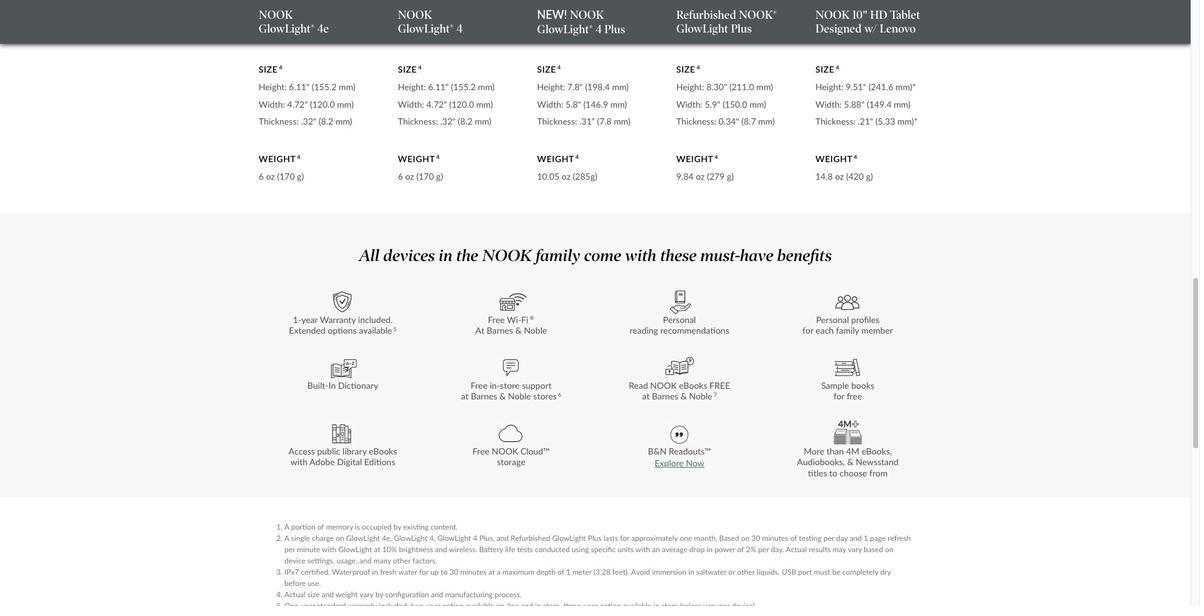 Task type: locate. For each thing, give the bounding box(es) containing it.
thickness: .32" (8.2 mm)
[[259, 116, 352, 127], [398, 116, 491, 127]]

2 thickness: from the left
[[398, 116, 438, 127]]

on down refresh
[[885, 545, 894, 554]]

0 horizontal spatial (155.2 mm)
[[312, 82, 355, 92]]

month.
[[694, 534, 717, 543]]

(8.2 mm)
[[319, 116, 352, 127], [458, 116, 491, 127]]

0 horizontal spatial per
[[284, 545, 295, 554]]

plus up specific
[[588, 534, 602, 543]]

reading
[[630, 325, 658, 336]]

waterproof
[[332, 568, 370, 577]]

more than 4m ebooks, audiobooks, & newsstand titles to choose from image
[[832, 421, 864, 446]]

4 size from the left
[[676, 64, 695, 75]]

per left day
[[823, 534, 834, 543]]

0 horizontal spatial (8.2 mm)
[[319, 116, 352, 127]]

noble inside free wi-fi ® at barnes & noble
[[524, 325, 547, 336]]

or
[[729, 568, 735, 577]]

width:
[[259, 99, 285, 110], [398, 99, 424, 110], [537, 99, 563, 110], [676, 99, 703, 110], [816, 99, 842, 110]]

read nook ebooks free at barnes & noble 7
[[629, 380, 730, 402]]

minutes up day.
[[762, 534, 788, 543]]

1 horizontal spatial by
[[394, 523, 401, 532]]

per right 2%
[[758, 545, 769, 554]]

free left 'wi-'
[[488, 314, 505, 325]]

0 vertical spatial refurbished
[[676, 8, 736, 22]]

in left fresh
[[372, 568, 378, 577]]

2 (120.0 mm) from the left
[[449, 99, 493, 110]]

nook 10" hd tablet designed w/ lenovo link
[[816, 8, 932, 36]]

0 horizontal spatial plus
[[588, 534, 602, 543]]

0 vertical spatial ebooks
[[679, 380, 707, 391]]

using
[[572, 545, 589, 554]]

g)
[[297, 171, 304, 182], [436, 171, 443, 182], [727, 171, 734, 182], [866, 171, 873, 182]]

1 size from the left
[[259, 64, 278, 75]]

results
[[809, 545, 831, 554]]

5 oz from the left
[[835, 171, 844, 182]]

in left the
[[439, 246, 452, 266]]

1 horizontal spatial .32"
[[440, 116, 456, 127]]

plus down nook®
[[731, 22, 752, 36]]

barnes for in-
[[471, 391, 497, 402]]

2 thickness: .32" (8.2 mm) from the left
[[398, 116, 491, 127]]

size 4 up height: 8.30" (211.0 mm)
[[676, 64, 700, 75]]

1 horizontal spatial (8.2 mm)
[[458, 116, 491, 127]]

noble inside 'read nook ebooks free at barnes & noble 7'
[[689, 391, 712, 402]]

2 size 4 from the left
[[398, 64, 422, 75]]

noble inside free in-store support at barnes & noble stores 6
[[508, 391, 531, 402]]

noble down ®
[[524, 325, 547, 336]]

ebooks left free
[[679, 380, 707, 391]]

& down read nook ebooks free at barnes & noble image
[[681, 391, 687, 402]]

a left portion
[[284, 523, 289, 532]]

noble down store
[[508, 391, 531, 402]]

one
[[680, 534, 692, 543]]

of up "charge"
[[317, 523, 324, 532]]

vary right the weight
[[360, 590, 374, 600]]

0 vertical spatial free
[[488, 314, 505, 325]]

all devices in the nook family come with these must-have benefits
[[359, 246, 832, 266]]

0 horizontal spatial other
[[393, 556, 411, 566]]

barnes down read nook ebooks free at barnes & noble image
[[652, 391, 678, 402]]

per up device
[[284, 545, 295, 554]]

1 vertical spatial actual
[[284, 590, 305, 600]]

refurbished nook® glowlight plus
[[676, 8, 777, 36]]

& down 'wi-'
[[515, 325, 522, 336]]

1 vertical spatial ebooks
[[369, 446, 397, 456]]

plus,
[[479, 534, 495, 543]]

1 horizontal spatial refurbished
[[676, 8, 736, 22]]

other
[[393, 556, 411, 566], [737, 568, 755, 577]]

and down 4,
[[435, 545, 447, 554]]

0 horizontal spatial ebooks
[[369, 446, 397, 456]]

free inside free in-store support at barnes & noble stores 6
[[471, 380, 488, 391]]

at inside 'read nook ebooks free at barnes & noble 7'
[[642, 391, 650, 402]]

0 vertical spatial other
[[393, 556, 411, 566]]

2 weight 4 from the left
[[398, 153, 440, 164]]

b&n readouts™ explore now image
[[664, 421, 695, 446]]

free for free wi-fi
[[488, 314, 505, 325]]

1 horizontal spatial (170
[[416, 171, 434, 182]]

minute
[[297, 545, 320, 554]]

based
[[719, 534, 739, 543]]

0 vertical spatial vary
[[848, 545, 862, 554]]

nook
[[259, 8, 293, 22], [398, 8, 432, 22], [816, 8, 850, 22], [570, 8, 604, 22], [650, 380, 677, 391], [492, 446, 518, 456]]

by left existing in the bottom of the page
[[394, 523, 401, 532]]

1 horizontal spatial plus
[[604, 22, 625, 36]]

0 vertical spatial minutes
[[762, 534, 788, 543]]

personal up the each
[[816, 314, 849, 325]]

barnes down 'wi-'
[[487, 325, 513, 336]]

per
[[823, 534, 834, 543], [284, 545, 295, 554], [758, 545, 769, 554]]

(211.0 mm)
[[729, 82, 773, 92]]

plus inside new! nook glowlight® 4 plus
[[604, 22, 625, 36]]

0 horizontal spatial height: 6.11" (155.2 mm)
[[259, 82, 355, 92]]

enabled
[[579, 0, 609, 2]]

0 horizontal spatial refurbished
[[511, 534, 550, 543]]

glowlight inside refurbished nook® glowlight plus
[[676, 22, 728, 36]]

digital
[[337, 457, 362, 467]]

(150.0 mm)
[[723, 99, 766, 110]]

personal inside personal reading recommendations
[[663, 314, 696, 325]]

free
[[710, 380, 730, 391]]

existing
[[403, 523, 429, 532]]

plus down plus
[[604, 22, 625, 36]]

to
[[829, 468, 837, 478], [441, 568, 448, 577]]

warranty image
[[327, 289, 359, 314]]

support
[[522, 380, 552, 391]]

0 horizontal spatial minutes
[[460, 568, 487, 577]]

personal up recommendations
[[663, 314, 696, 325]]

0 horizontal spatial by
[[376, 590, 383, 600]]

1 horizontal spatial thickness: .32" (8.2 mm)
[[398, 116, 491, 127]]

explore
[[655, 458, 684, 469]]

plus for nook
[[604, 22, 625, 36]]

size down nook glowlight® 4
[[398, 64, 417, 75]]

2 vertical spatial free
[[473, 446, 489, 456]]

actual down testing
[[786, 545, 807, 554]]

30 up 2%
[[752, 534, 760, 543]]

2 glowlight® 4 from the left
[[537, 22, 602, 36]]

hd tablet
[[870, 8, 920, 22]]

other right or
[[737, 568, 755, 577]]

2 horizontal spatial plus
[[731, 22, 752, 36]]

weight
[[336, 590, 358, 600]]

1 size 4 from the left
[[259, 64, 283, 75]]

1 vertical spatial vary
[[360, 590, 374, 600]]

1 horizontal spatial (155.2 mm)
[[451, 82, 495, 92]]

5 width: from the left
[[816, 99, 842, 110]]

a left single
[[284, 534, 289, 543]]

& inside free wi-fi ® at barnes & noble
[[515, 325, 522, 336]]

2 width: from the left
[[398, 99, 424, 110]]

recommendations
[[660, 325, 729, 336]]

for down sample
[[834, 391, 845, 402]]

free left free nook cloud™ storage image
[[473, 446, 489, 456]]

nook inside 'read nook ebooks free at barnes & noble 7'
[[650, 380, 677, 391]]

0 vertical spatial by
[[394, 523, 401, 532]]

thickness: .21" (5.33 mm)*
[[816, 116, 918, 127]]

personal reading recommendations image
[[664, 289, 695, 314]]

0 horizontal spatial 6 oz (170 g)
[[259, 171, 304, 182]]

3 thickness: from the left
[[537, 116, 577, 127]]

1 vertical spatial to
[[441, 568, 448, 577]]

3 size 4 from the left
[[537, 64, 561, 75]]

to right up
[[441, 568, 448, 577]]

many
[[373, 556, 391, 566]]

free inside "free nook cloud™ storage"
[[473, 446, 489, 456]]

0 vertical spatial 30
[[752, 534, 760, 543]]

4 height: from the left
[[676, 82, 704, 92]]

for inside the sample books for free
[[834, 391, 845, 402]]

1 horizontal spatial 6 oz (170 g)
[[398, 171, 443, 182]]

& down 4m
[[847, 457, 853, 467]]

1 horizontal spatial height: 6.11" (155.2 mm)
[[398, 82, 495, 92]]

size 4 down nook glowlight® 4
[[398, 64, 422, 75]]

0 horizontal spatial .32"
[[301, 116, 316, 127]]

other up water in the left bottom of the page
[[393, 556, 411, 566]]

1 horizontal spatial 6.11"
[[428, 82, 449, 92]]

thickness:
[[259, 116, 299, 127], [398, 116, 438, 127], [537, 116, 577, 127], [676, 116, 716, 127], [816, 116, 856, 127]]

1 (155.2 mm) from the left
[[312, 82, 355, 92]]

in
[[328, 380, 336, 391]]

1 horizontal spatial to
[[829, 468, 837, 478]]

process.
[[495, 590, 522, 600]]

5 weight from the left
[[816, 153, 853, 164]]

1 horizontal spatial 4.72"
[[426, 99, 447, 110]]

0 vertical spatial 1
[[864, 534, 868, 543]]

&
[[515, 325, 522, 336], [500, 391, 506, 402], [681, 391, 687, 402], [847, 457, 853, 467]]

size 4 down designed
[[816, 64, 839, 75]]

barnes inside free in-store support at barnes & noble stores 6
[[471, 391, 497, 402]]

size down designed
[[816, 64, 835, 75]]

with down access
[[290, 457, 308, 467]]

4 oz from the left
[[696, 171, 705, 182]]

0.34"
[[719, 116, 739, 127]]

4 size 4 from the left
[[676, 64, 700, 75]]

5.8"
[[566, 99, 581, 110]]

at inside free in-store support at barnes & noble stores 6
[[461, 391, 469, 402]]

0 horizontal spatial 4.72"
[[287, 99, 308, 110]]

b&n
[[648, 446, 667, 456]]

size 4 up the height: 7.8" (198.4 mm)
[[537, 64, 561, 75]]

4m
[[846, 446, 859, 456]]

1 thickness: from the left
[[259, 116, 299, 127]]

and right the size
[[322, 590, 334, 600]]

member
[[861, 325, 893, 336]]

0 vertical spatial to
[[829, 468, 837, 478]]

1 (8.2 mm) from the left
[[319, 116, 352, 127]]

noble left 7
[[689, 391, 712, 402]]

0 horizontal spatial (120.0 mm)
[[310, 99, 354, 110]]

ebooks inside access public library ebooks with adobe digital editions
[[369, 446, 397, 456]]

0 vertical spatial a
[[284, 523, 289, 532]]

more
[[804, 446, 824, 456]]

actual
[[786, 545, 807, 554], [284, 590, 305, 600]]

1 horizontal spatial 6
[[398, 171, 403, 182]]

(120.0 mm)
[[310, 99, 354, 110], [449, 99, 493, 110]]

2 personal from the left
[[816, 314, 849, 325]]

meter
[[572, 568, 592, 577]]

to right titles at the right bottom
[[829, 468, 837, 478]]

1 vertical spatial a
[[284, 534, 289, 543]]

2 horizontal spatial 6
[[558, 391, 561, 398]]

1 horizontal spatial personal
[[816, 314, 849, 325]]

1 horizontal spatial other
[[737, 568, 755, 577]]

2 g) from the left
[[436, 171, 443, 182]]

30 right up
[[450, 568, 458, 577]]

size down the glowlight® 4e on the top left of page
[[259, 64, 278, 75]]

1 horizontal spatial 30
[[752, 534, 760, 543]]

1 vertical spatial minutes
[[460, 568, 487, 577]]

2 6.11" from the left
[[428, 82, 449, 92]]

adobe
[[309, 457, 335, 467]]

1 horizontal spatial 1
[[864, 534, 868, 543]]

may
[[833, 545, 846, 554]]

4.72"
[[287, 99, 308, 110], [426, 99, 447, 110]]

1 vertical spatial other
[[737, 568, 755, 577]]

size up height: 8.30" (211.0 mm)
[[676, 64, 695, 75]]

on down the memory
[[336, 534, 344, 543]]

to inside more than 4m ebooks, audiobooks, & newsstand titles to choose from
[[829, 468, 837, 478]]

(7.8 mm)
[[597, 116, 630, 127]]

on up 2%
[[741, 534, 750, 543]]

up
[[430, 568, 439, 577]]

refurbished up tests
[[511, 534, 550, 543]]

noble for fi
[[524, 325, 547, 336]]

1 oz from the left
[[266, 171, 275, 182]]

included.
[[358, 314, 393, 325]]

glowlight up 8.30"
[[676, 22, 728, 36]]

plus inside refurbished nook® glowlight plus
[[731, 22, 752, 36]]

0 horizontal spatial glowlight® 4
[[398, 22, 462, 36]]

nook glowlight® 4
[[398, 8, 462, 36]]

each
[[816, 325, 834, 336]]

free inside free wi-fi ® at barnes & noble
[[488, 314, 505, 325]]

an
[[652, 545, 660, 554]]

0 horizontal spatial to
[[441, 568, 448, 577]]

& for fi
[[515, 325, 522, 336]]

width: 5.88" (149.4 mm)
[[816, 99, 910, 110]]

0 horizontal spatial thickness: .32" (8.2 mm)
[[259, 116, 352, 127]]

size 4 down the glowlight® 4e on the top left of page
[[259, 64, 283, 75]]

1 vertical spatial free
[[471, 380, 488, 391]]

barnes down in-
[[471, 391, 497, 402]]

1 glowlight® 4 from the left
[[398, 22, 462, 36]]

(198.4 mm)
[[585, 82, 629, 92]]

by down fresh
[[376, 590, 383, 600]]

4 weight from the left
[[676, 153, 713, 164]]

5 size 4 from the left
[[816, 64, 839, 75]]

1 4.72" from the left
[[287, 99, 308, 110]]

glowlight down existing in the bottom of the page
[[394, 534, 427, 543]]

& down store
[[500, 391, 506, 402]]

1 width: from the left
[[259, 99, 285, 110]]

1 left meter
[[566, 568, 571, 577]]

5 weight 4 from the left
[[816, 153, 858, 164]]

1 horizontal spatial ebooks
[[679, 380, 707, 391]]

designed
[[816, 22, 862, 36]]

& inside free in-store support at barnes & noble stores 6
[[500, 391, 506, 402]]

1 horizontal spatial (120.0 mm)
[[449, 99, 493, 110]]

1 horizontal spatial actual
[[786, 545, 807, 554]]

refurbished left nook®
[[676, 8, 736, 22]]

(155.2 mm)
[[312, 82, 355, 92], [451, 82, 495, 92]]

actual down before
[[284, 590, 305, 600]]

plus
[[731, 22, 752, 36], [604, 22, 625, 36], [588, 534, 602, 543]]

with left an
[[635, 545, 650, 554]]

of left 2%
[[737, 545, 744, 554]]

1 horizontal spatial glowlight® 4
[[537, 22, 602, 36]]

glowlight
[[676, 22, 728, 36], [346, 534, 380, 543], [394, 534, 427, 543], [437, 534, 471, 543], [552, 534, 586, 543], [338, 545, 372, 554]]

& inside more than 4m ebooks, audiobooks, & newsstand titles to choose from
[[847, 457, 853, 467]]

0 horizontal spatial 30
[[450, 568, 458, 577]]

1 height: 6.11" (155.2 mm) from the left
[[259, 82, 355, 92]]

4 weight 4 from the left
[[676, 153, 718, 164]]

10.05 oz (285g)
[[537, 171, 597, 182]]

free left in-
[[471, 380, 488, 391]]

nook inside nook glowlight® 4e
[[259, 8, 293, 22]]

5
[[393, 326, 397, 332]]

must
[[814, 568, 830, 577]]

8.30"
[[707, 82, 727, 92]]

0 horizontal spatial vary
[[360, 590, 374, 600]]

personal inside personal profiles for each family member
[[816, 314, 849, 325]]

day
[[836, 534, 848, 543]]

height: 8.30" (211.0 mm)
[[676, 82, 773, 92]]

(5.33 mm)*
[[876, 116, 918, 127]]

for left the each
[[803, 325, 813, 336]]

ebooks inside 'read nook ebooks free at barnes & noble 7'
[[679, 380, 707, 391]]

ebooks up editions
[[369, 446, 397, 456]]

with
[[625, 246, 656, 266], [290, 457, 308, 467], [322, 545, 336, 554], [635, 545, 650, 554]]

1 g) from the left
[[297, 171, 304, 182]]

1 vertical spatial 1
[[566, 568, 571, 577]]

size up the height: 7.8" (198.4 mm)
[[537, 64, 556, 75]]

barnes inside free wi-fi ® at barnes & noble
[[487, 325, 513, 336]]

6
[[259, 171, 264, 182], [398, 171, 403, 182], [558, 391, 561, 398]]

minutes up manufacturing
[[460, 568, 487, 577]]

& for store
[[500, 391, 506, 402]]

of left testing
[[790, 534, 797, 543]]

brightness
[[399, 545, 433, 554]]

1 vertical spatial refurbished
[[511, 534, 550, 543]]

0 horizontal spatial width: 4.72" (120.0 mm)
[[259, 99, 354, 110]]

noble
[[524, 325, 547, 336], [508, 391, 531, 402], [689, 391, 712, 402]]

ebooks,
[[862, 446, 892, 456]]

1 horizontal spatial width: 4.72" (120.0 mm)
[[398, 99, 493, 110]]

1 left "page"
[[864, 534, 868, 543]]

barnes inside 'read nook ebooks free at barnes & noble 7'
[[652, 391, 678, 402]]

single
[[291, 534, 310, 543]]

& inside 'read nook ebooks free at barnes & noble 7'
[[681, 391, 687, 402]]

1 horizontal spatial on
[[741, 534, 750, 543]]

0 horizontal spatial personal
[[663, 314, 696, 325]]

1 personal from the left
[[663, 314, 696, 325]]

for inside personal profiles for each family member
[[803, 325, 813, 336]]

conducted
[[535, 545, 570, 554]]

a
[[284, 523, 289, 532], [284, 534, 289, 543]]

vary right may
[[848, 545, 862, 554]]

0 horizontal spatial (170
[[277, 171, 295, 182]]

0 horizontal spatial 6.11"
[[289, 82, 310, 92]]



Task type: vqa. For each thing, say whether or not it's contained in the screenshot.
specific
yes



Task type: describe. For each thing, give the bounding box(es) containing it.
testing
[[799, 534, 822, 543]]

in down the month.
[[707, 545, 713, 554]]

2%
[[746, 545, 756, 554]]

2 width: 4.72" (120.0 mm) from the left
[[398, 99, 493, 110]]

glowlight up wireless.
[[437, 534, 471, 543]]

plus for nook®
[[731, 22, 752, 36]]

size
[[307, 590, 320, 600]]

6 inside free in-store support at barnes & noble stores 6
[[558, 391, 561, 398]]

come
[[584, 246, 621, 266]]

choose
[[840, 468, 867, 478]]

all
[[359, 246, 379, 266]]

personal reading recommendations
[[630, 314, 729, 336]]

nook inside nook glowlight® 4
[[398, 8, 432, 22]]

(420
[[846, 171, 864, 182]]

0 horizontal spatial 6
[[259, 171, 264, 182]]

1 vertical spatial by
[[376, 590, 383, 600]]

readouts™
[[669, 446, 711, 456]]

2 height: 6.11" (155.2 mm) from the left
[[398, 82, 495, 92]]

2 weight from the left
[[398, 153, 435, 164]]

at
[[475, 325, 484, 336]]

must-
[[700, 246, 740, 266]]

3 g) from the left
[[727, 171, 734, 182]]

glowlight up usage,
[[338, 545, 372, 554]]

with left the these
[[625, 246, 656, 266]]

settings,
[[308, 556, 335, 566]]

sample books for free
[[821, 380, 874, 402]]

1 horizontal spatial minutes
[[762, 534, 788, 543]]

barnes for nook
[[652, 391, 678, 402]]

free for free in-store support
[[471, 380, 488, 391]]

glowlight® 4 inside new! nook glowlight® 4 plus
[[537, 22, 602, 36]]

available
[[359, 325, 392, 336]]

a portion of memory is occupied by existing content. a single charge on glowlight 4e, glowlight 4, glowlight 4 plus, and refurbished glowlight plus lasts for approximately one month. based on 30 minutes of testing per day and 1 page refresh per minute with glowlight at 10% brightness and wireless. battery life tests conducted using specific units with an average drop in power of 2% per day. actual results may vary based on device settings, usage, and many other factors. ipx7 certified. waterproof in fresh water for up to 30 minutes at a maximum depth of 1 meter (3.28 feet). avoid immersion in saltwater or other liquids. usb port must be completely dry before use. actual size and weight vary by configuration and manufacturing process.
[[284, 523, 911, 600]]

and up life
[[497, 534, 509, 543]]

and left many
[[359, 556, 372, 566]]

water
[[398, 568, 417, 577]]

5 thickness: from the left
[[816, 116, 856, 127]]

extended
[[289, 325, 326, 336]]

2 (170 from the left
[[416, 171, 434, 182]]

2 (8.2 mm) from the left
[[458, 116, 491, 127]]

free nook cloud™ storage
[[473, 446, 550, 467]]

.21"
[[858, 116, 873, 127]]

7
[[714, 391, 717, 398]]

bluetooth-enabled plus audio jack (3.5mm)
[[537, 0, 650, 13]]

and right day
[[850, 534, 862, 543]]

thickness: .31" (7.8 mm)
[[537, 116, 630, 127]]

(146.9 mm)
[[583, 99, 627, 110]]

to inside a portion of memory is occupied by existing content. a single charge on glowlight 4e, glowlight 4, glowlight 4 plus, and refurbished glowlight plus lasts for approximately one month. based on 30 minutes of testing per day and 1 page refresh per minute with glowlight at 10% brightness and wireless. battery life tests conducted using specific units with an average drop in power of 2% per day. actual results may vary based on device settings, usage, and many other factors. ipx7 certified. waterproof in fresh water for up to 30 minutes at a maximum depth of 1 meter (3.28 feet). avoid immersion in saltwater or other liquids. usb port must be completely dry before use. actual size and weight vary by configuration and manufacturing process.
[[441, 568, 448, 577]]

have
[[740, 246, 773, 266]]

library
[[343, 446, 367, 456]]

based
[[864, 545, 883, 554]]

stores
[[533, 391, 557, 402]]

3 height: from the left
[[537, 82, 565, 92]]

nook glowlight® 4e
[[259, 8, 329, 36]]

configuration
[[385, 590, 429, 600]]

with inside access public library ebooks with adobe digital editions
[[290, 457, 308, 467]]

14.8
[[816, 171, 833, 182]]

5 height: from the left
[[816, 82, 844, 92]]

width: 5.8" (146.9 mm)
[[537, 99, 627, 110]]

(149.4 mm)
[[867, 99, 910, 110]]

noble for store
[[508, 391, 531, 402]]

factors.
[[413, 556, 437, 566]]

10"
[[852, 8, 867, 22]]

is
[[355, 523, 360, 532]]

in left saltwater
[[688, 568, 694, 577]]

free wi-fi ® at barnes & noble
[[475, 314, 547, 336]]

1 thickness: .32" (8.2 mm) from the left
[[259, 116, 352, 127]]

personal for personal
[[663, 314, 696, 325]]

day.
[[771, 545, 784, 554]]

drop
[[689, 545, 705, 554]]

nook inside nook 10" hd tablet designed w/ lenovo
[[816, 8, 850, 22]]

1 (120.0 mm) from the left
[[310, 99, 354, 110]]

(8.7 mm)
[[741, 116, 775, 127]]

1 6 oz (170 g) from the left
[[259, 171, 304, 182]]

read nook ebooks free at barnes & noble image
[[664, 355, 695, 380]]

for up 'units'
[[620, 534, 629, 543]]

10%
[[382, 545, 397, 554]]

9.84 oz (279 g)
[[676, 171, 734, 182]]

w/ lenovo
[[864, 22, 916, 36]]

width: 5.9" (150.0 mm)
[[676, 99, 766, 110]]

0 horizontal spatial 1
[[566, 568, 571, 577]]

1 height: from the left
[[259, 82, 287, 92]]

access public library ebooks with adobe digital editions compatibility image
[[327, 421, 359, 446]]

5.88"
[[844, 99, 865, 110]]

sample books for free image
[[832, 355, 864, 380]]

depth
[[536, 568, 556, 577]]

device
[[284, 556, 306, 566]]

lasts
[[603, 534, 618, 543]]

9.51"
[[846, 82, 866, 92]]

2 (155.2 mm) from the left
[[451, 82, 495, 92]]

4 g) from the left
[[866, 171, 873, 182]]

nook family
[[482, 246, 580, 266]]

for left up
[[419, 568, 428, 577]]

warranty
[[320, 314, 356, 325]]

4 inside a portion of memory is occupied by existing content. a single charge on glowlight 4e, glowlight 4, glowlight 4 plus, and refurbished glowlight plus lasts for approximately one month. based on 30 minutes of testing per day and 1 page refresh per minute with glowlight at 10% brightness and wireless. battery life tests conducted using specific units with an average drop in power of 2% per day. actual results may vary based on device settings, usage, and many other factors. ipx7 certified. waterproof in fresh water for up to 30 minutes at a maximum depth of 1 meter (3.28 feet). avoid immersion in saltwater or other liquids. usb port must be completely dry before use. actual size and weight vary by configuration and manufacturing process.
[[473, 534, 477, 543]]

glowlight down is
[[346, 534, 380, 543]]

& for ebooks
[[681, 391, 687, 402]]

noble for ebooks
[[689, 391, 712, 402]]

2 horizontal spatial on
[[885, 545, 894, 554]]

free wi-fi® at barnes & noble image
[[496, 289, 527, 314]]

free in-store support at barnes & noble stores image
[[496, 355, 527, 380]]

0 horizontal spatial actual
[[284, 590, 305, 600]]

1 a from the top
[[284, 523, 289, 532]]

plus inside a portion of memory is occupied by existing content. a single charge on glowlight 4e, glowlight 4, glowlight 4 plus, and refurbished glowlight plus lasts for approximately one month. based on 30 minutes of testing per day and 1 page refresh per minute with glowlight at 10% brightness and wireless. battery life tests conducted using specific units with an average drop in power of 2% per day. actual results may vary based on device settings, usage, and many other factors. ipx7 certified. waterproof in fresh water for up to 30 minutes at a maximum depth of 1 meter (3.28 feet). avoid immersion in saltwater or other liquids. usb port must be completely dry before use. actual size and weight vary by configuration and manufacturing process.
[[588, 534, 602, 543]]

9.84
[[676, 171, 694, 182]]

tests
[[517, 545, 533, 554]]

read
[[629, 380, 648, 391]]

page
[[870, 534, 886, 543]]

wi-
[[507, 314, 521, 325]]

free nook cloud™ storage image
[[496, 421, 527, 446]]

2 horizontal spatial per
[[823, 534, 834, 543]]

1 horizontal spatial vary
[[848, 545, 862, 554]]

2 4.72" from the left
[[426, 99, 447, 110]]

built-
[[307, 380, 328, 391]]

2 height: from the left
[[398, 82, 426, 92]]

with down "charge"
[[322, 545, 336, 554]]

liquids.
[[757, 568, 780, 577]]

before
[[284, 579, 306, 588]]

nook inside new! nook glowlight® 4 plus
[[570, 8, 604, 22]]

nook®
[[739, 8, 777, 22]]

approximately
[[631, 534, 678, 543]]

profiles
[[851, 314, 880, 325]]

feet).
[[612, 568, 629, 577]]

1-
[[293, 314, 301, 325]]

0 horizontal spatial on
[[336, 534, 344, 543]]

from
[[869, 468, 888, 478]]

built-in dictionary image
[[327, 355, 359, 380]]

4,
[[429, 534, 435, 543]]

port
[[798, 568, 812, 577]]

use.
[[308, 579, 321, 588]]

of right depth in the left of the page
[[558, 568, 564, 577]]

built-in dictionary
[[307, 380, 378, 391]]

certified.
[[301, 568, 330, 577]]

1 width: 4.72" (120.0 mm) from the left
[[259, 99, 354, 110]]

1 vertical spatial 30
[[450, 568, 458, 577]]

family
[[836, 325, 859, 336]]

0 vertical spatial actual
[[786, 545, 807, 554]]

3 size from the left
[[537, 64, 556, 75]]

1 6.11" from the left
[[289, 82, 310, 92]]

usb
[[782, 568, 796, 577]]

nook 10" hd tablet designed w/ lenovo
[[816, 8, 920, 36]]

refresh
[[888, 534, 911, 543]]

personal for personal profiles
[[816, 314, 849, 325]]

ipx7
[[284, 568, 299, 577]]

2 6 oz (170 g) from the left
[[398, 171, 443, 182]]

2 size from the left
[[398, 64, 417, 75]]

editions
[[364, 457, 395, 467]]

height: 9.51" (241.6 mm)*
[[816, 82, 916, 92]]

personal profiles for each family member image
[[832, 289, 864, 314]]

3 width: from the left
[[537, 99, 563, 110]]

1 horizontal spatial per
[[758, 545, 769, 554]]

2 .32" from the left
[[440, 116, 456, 127]]

barnes for wi-
[[487, 325, 513, 336]]

1 .32" from the left
[[301, 116, 316, 127]]

2 oz from the left
[[405, 171, 414, 182]]

nook inside "free nook cloud™ storage"
[[492, 446, 518, 456]]

1 (170 from the left
[[277, 171, 295, 182]]

2 a from the top
[[284, 534, 289, 543]]

titles
[[808, 468, 827, 478]]

1 weight from the left
[[259, 153, 296, 164]]

new! nook glowlight® 4 plus
[[537, 8, 625, 36]]

glowlight up using
[[552, 534, 586, 543]]

the
[[456, 246, 478, 266]]

in-
[[490, 380, 500, 391]]

3 weight 4 from the left
[[537, 153, 579, 164]]

and down up
[[431, 590, 443, 600]]

now
[[686, 458, 704, 469]]

refurbished inside a portion of memory is occupied by existing content. a single charge on glowlight 4e, glowlight 4, glowlight 4 plus, and refurbished glowlight plus lasts for approximately one month. based on 30 minutes of testing per day and 1 page refresh per minute with glowlight at 10% brightness and wireless. battery life tests conducted using specific units with an average drop in power of 2% per day. actual results may vary based on device settings, usage, and many other factors. ipx7 certified. waterproof in fresh water for up to 30 minutes at a maximum depth of 1 meter (3.28 feet). avoid immersion in saltwater or other liquids. usb port must be completely dry before use. actual size and weight vary by configuration and manufacturing process.
[[511, 534, 550, 543]]

1 weight 4 from the left
[[259, 153, 301, 164]]

5 size from the left
[[816, 64, 835, 75]]

4 width: from the left
[[676, 99, 703, 110]]

(279
[[707, 171, 725, 182]]

4 thickness: from the left
[[676, 116, 716, 127]]

audio
[[629, 0, 650, 2]]

refurbished inside refurbished nook® glowlight plus
[[676, 8, 736, 22]]

3 weight from the left
[[537, 153, 574, 164]]

3 oz from the left
[[562, 171, 571, 182]]

than
[[827, 446, 844, 456]]



